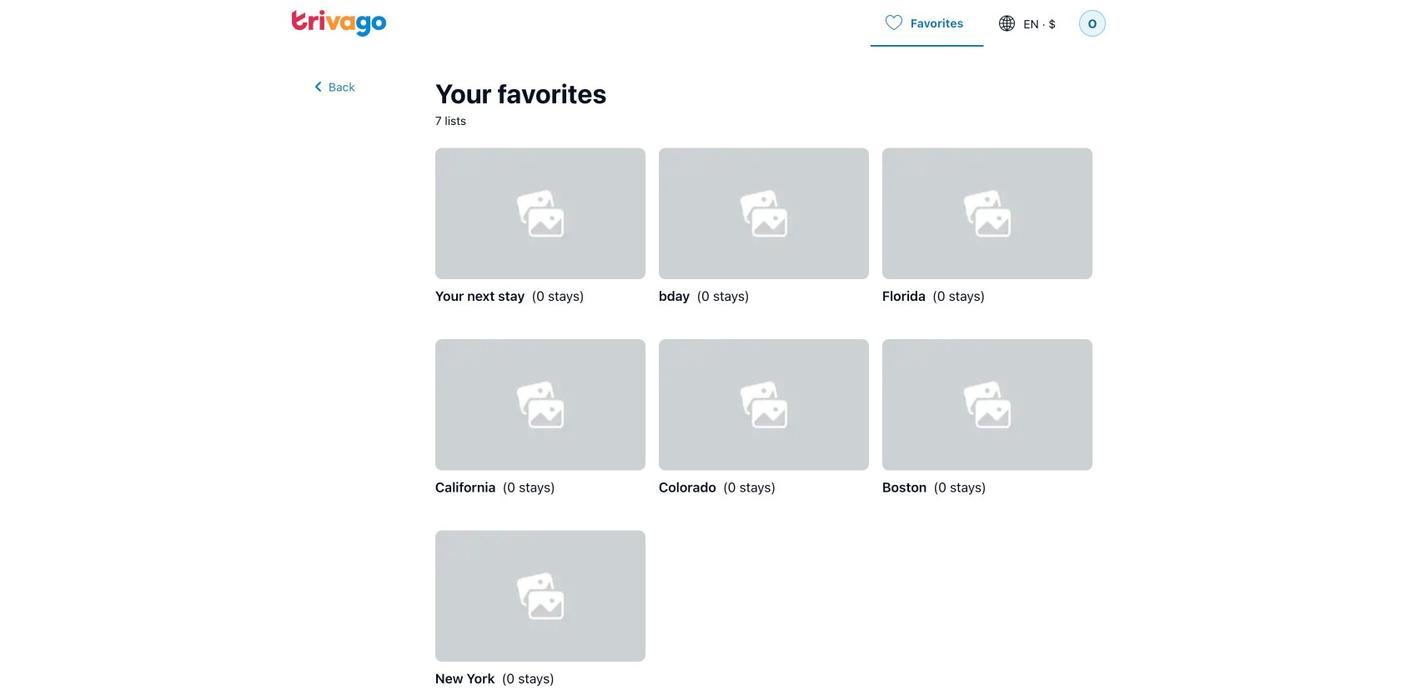 Task type: vqa. For each thing, say whether or not it's contained in the screenshot.
bday image
yes



Task type: locate. For each thing, give the bounding box(es) containing it.
california image
[[435, 340, 646, 471]]

trivago logo image
[[292, 10, 387, 37]]

florida image
[[883, 148, 1093, 280]]

bday image
[[659, 148, 869, 280]]

colorado image
[[659, 340, 869, 471]]

boston image
[[883, 340, 1093, 471]]



Task type: describe. For each thing, give the bounding box(es) containing it.
new york image
[[435, 531, 646, 663]]

your next stay image
[[435, 148, 646, 280]]



